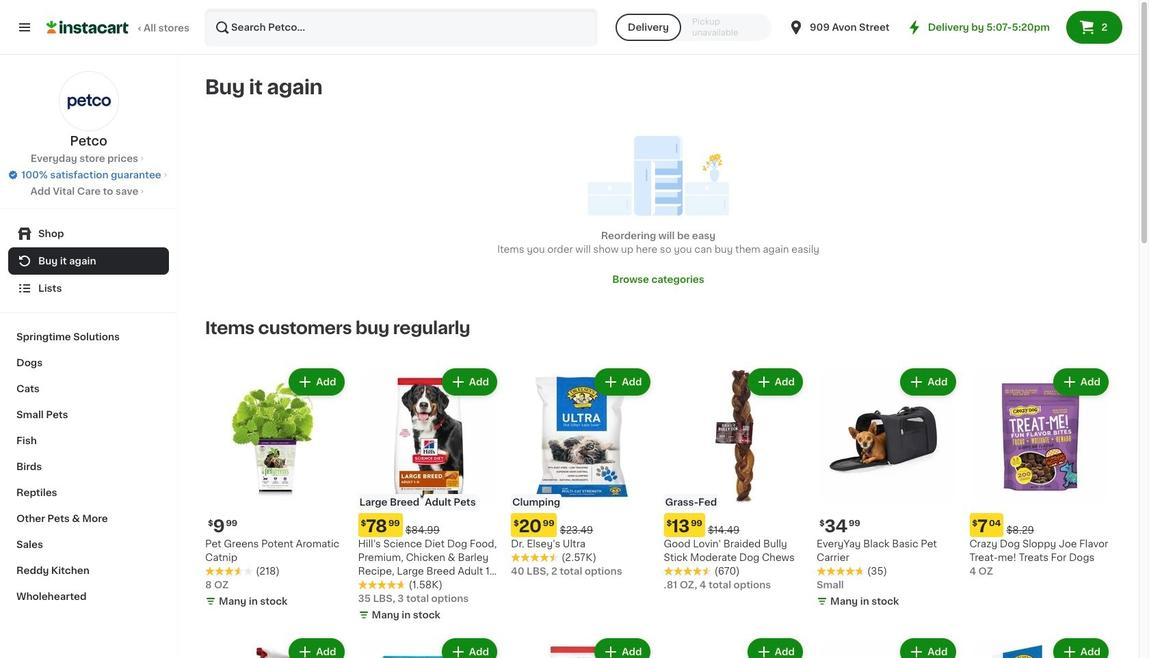 Task type: describe. For each thing, give the bounding box(es) containing it.
Search field
[[206, 10, 596, 45]]

$7.04 original price: $8.29 element
[[970, 514, 1112, 538]]

$13.99 original price: $14.49 element
[[664, 514, 806, 538]]

$78.99 original price: $84.99 element
[[358, 514, 500, 538]]



Task type: vqa. For each thing, say whether or not it's contained in the screenshot.
'service type' group
yes



Task type: locate. For each thing, give the bounding box(es) containing it.
None search field
[[205, 8, 598, 47]]

petco logo image
[[58, 71, 119, 131]]

$20.99 original price: $23.49 element
[[511, 514, 653, 538]]

instacart logo image
[[47, 19, 129, 36]]

service type group
[[616, 14, 772, 41]]

product group
[[205, 366, 347, 612], [358, 366, 500, 625], [511, 366, 653, 579], [664, 366, 806, 592], [817, 366, 959, 612], [970, 366, 1112, 579], [205, 636, 347, 659], [358, 636, 500, 659], [511, 636, 653, 659], [664, 636, 806, 659], [817, 636, 959, 659], [970, 636, 1112, 659]]



